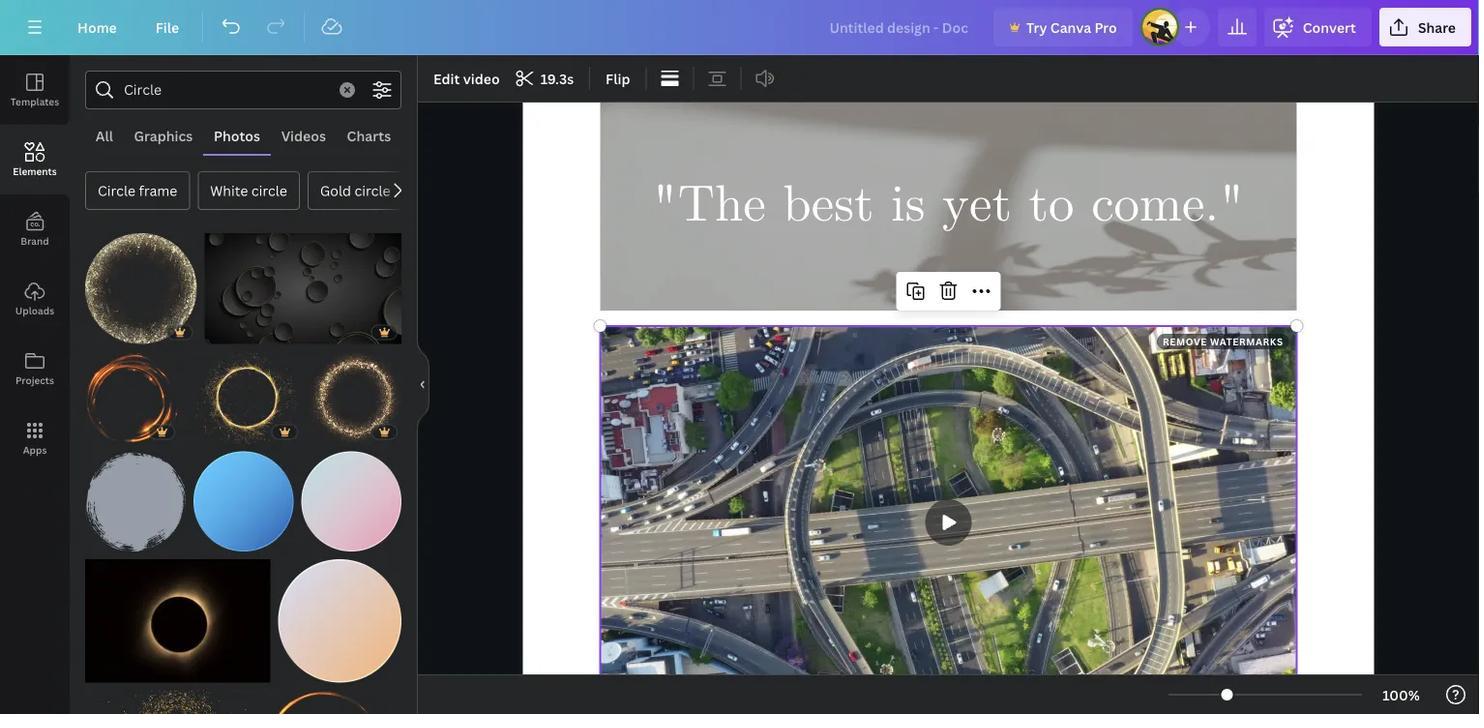 Task type: locate. For each thing, give the bounding box(es) containing it.
videos
[[281, 126, 326, 145]]

templates button
[[0, 55, 70, 125]]

circle
[[251, 181, 287, 200], [355, 181, 390, 200]]

Search elements search field
[[124, 72, 328, 108]]

flip button
[[598, 63, 638, 94]]

all
[[96, 126, 113, 145]]

remove
[[1163, 335, 1208, 348]]

try canva pro
[[1027, 18, 1117, 36]]

circle
[[98, 181, 136, 200]]

circle right the white
[[251, 181, 287, 200]]

circle frame button
[[85, 171, 190, 210]]

circle right gold
[[355, 181, 390, 200]]

photos button
[[203, 117, 271, 154]]

video
[[463, 69, 500, 88]]

edit
[[433, 69, 460, 88]]

graphics
[[134, 126, 193, 145]]

hide image
[[417, 338, 430, 431]]

1 circle from the left
[[251, 181, 287, 200]]

all button
[[85, 117, 124, 154]]

flip
[[606, 69, 630, 88]]

gold circle image
[[85, 233, 197, 344]]

uploads
[[15, 304, 54, 317]]

100%
[[1383, 686, 1420, 704]]

uploads button
[[0, 264, 70, 334]]

come."
[[1092, 172, 1245, 240]]

1 horizontal spatial circle
[[355, 181, 390, 200]]

0 vertical spatial gradient circle image
[[301, 451, 402, 551]]

brand button
[[0, 194, 70, 264]]

gradient circle image
[[301, 451, 402, 551], [278, 559, 402, 683]]

glowing neon circle image
[[267, 690, 402, 714]]

circle inside white circle "button"
[[251, 181, 287, 200]]

white circle button
[[198, 171, 300, 210]]

Design title text field
[[814, 8, 986, 46]]

pro
[[1095, 18, 1117, 36]]

remove watermarks button
[[1157, 334, 1289, 349]]

brand
[[21, 234, 49, 247]]

black circles seamless pattern image
[[205, 233, 402, 344]]

home link
[[62, 8, 132, 46]]

eclipse digital wallpaper image
[[85, 559, 270, 683]]

photos
[[214, 126, 260, 145]]

19.3s button
[[510, 63, 582, 94]]

templates
[[11, 95, 59, 108]]

circle inside gold circle button
[[355, 181, 390, 200]]

is
[[891, 172, 926, 240]]

circle for gold circle
[[355, 181, 390, 200]]

side panel tab list
[[0, 55, 70, 473]]

0 horizontal spatial circle
[[251, 181, 287, 200]]

gold circle
[[320, 181, 390, 200]]

circle light frame transparent background image
[[187, 352, 302, 443], [85, 690, 259, 714]]

graphics button
[[124, 117, 203, 154]]

group
[[85, 222, 197, 344], [205, 222, 402, 344], [85, 340, 179, 443], [187, 340, 302, 443], [310, 340, 402, 443], [85, 440, 186, 551], [193, 440, 294, 551], [301, 440, 402, 551], [85, 548, 270, 683], [278, 548, 402, 683], [85, 679, 259, 714], [267, 679, 402, 714]]

2 circle from the left
[[355, 181, 390, 200]]

videos button
[[271, 117, 337, 154]]

share
[[1418, 18, 1456, 36]]

100% button
[[1370, 679, 1433, 710]]

charts
[[347, 126, 391, 145]]



Task type: describe. For each thing, give the bounding box(es) containing it.
charts button
[[337, 117, 402, 154]]

try canva pro button
[[994, 8, 1133, 46]]

main menu bar
[[0, 0, 1479, 55]]

file
[[156, 18, 179, 36]]

best
[[783, 172, 874, 240]]

blue gradient circle image
[[193, 451, 294, 551]]

home
[[77, 18, 117, 36]]

canva
[[1051, 18, 1092, 36]]

glowing fire circle image
[[85, 352, 179, 443]]

1 vertical spatial gradient circle image
[[278, 559, 402, 683]]

round gold glitter cutout image
[[310, 352, 402, 443]]

gold
[[320, 181, 351, 200]]

white circle
[[210, 181, 287, 200]]

1 vertical spatial circle light frame transparent background image
[[85, 690, 259, 714]]

convert
[[1303, 18, 1356, 36]]

projects button
[[0, 334, 70, 403]]

frame
[[139, 181, 177, 200]]

convert button
[[1264, 8, 1372, 46]]

circle for white circle
[[251, 181, 287, 200]]

watermarks
[[1210, 335, 1284, 348]]

19.3s
[[541, 69, 574, 88]]

edit video button
[[426, 63, 508, 94]]

circle frame
[[98, 181, 177, 200]]

apps
[[23, 443, 47, 456]]

elements
[[13, 164, 57, 178]]

0 vertical spatial circle light frame transparent background image
[[187, 352, 302, 443]]

gold circle button
[[308, 171, 403, 210]]

projects
[[15, 373, 54, 387]]

apps button
[[0, 403, 70, 473]]

"the
[[652, 172, 766, 240]]

yet
[[943, 172, 1012, 240]]

file button
[[140, 8, 195, 46]]

white
[[210, 181, 248, 200]]

paint background circle cutout image
[[85, 451, 186, 551]]

edit video
[[433, 69, 500, 88]]

to
[[1029, 172, 1075, 240]]

"the best is yet to come."
[[652, 172, 1245, 240]]

remove watermarks
[[1163, 335, 1284, 348]]

share button
[[1380, 8, 1472, 46]]

elements button
[[0, 125, 70, 194]]

try
[[1027, 18, 1047, 36]]



Task type: vqa. For each thing, say whether or not it's contained in the screenshot.
GRADIENT CIRCLE image
yes



